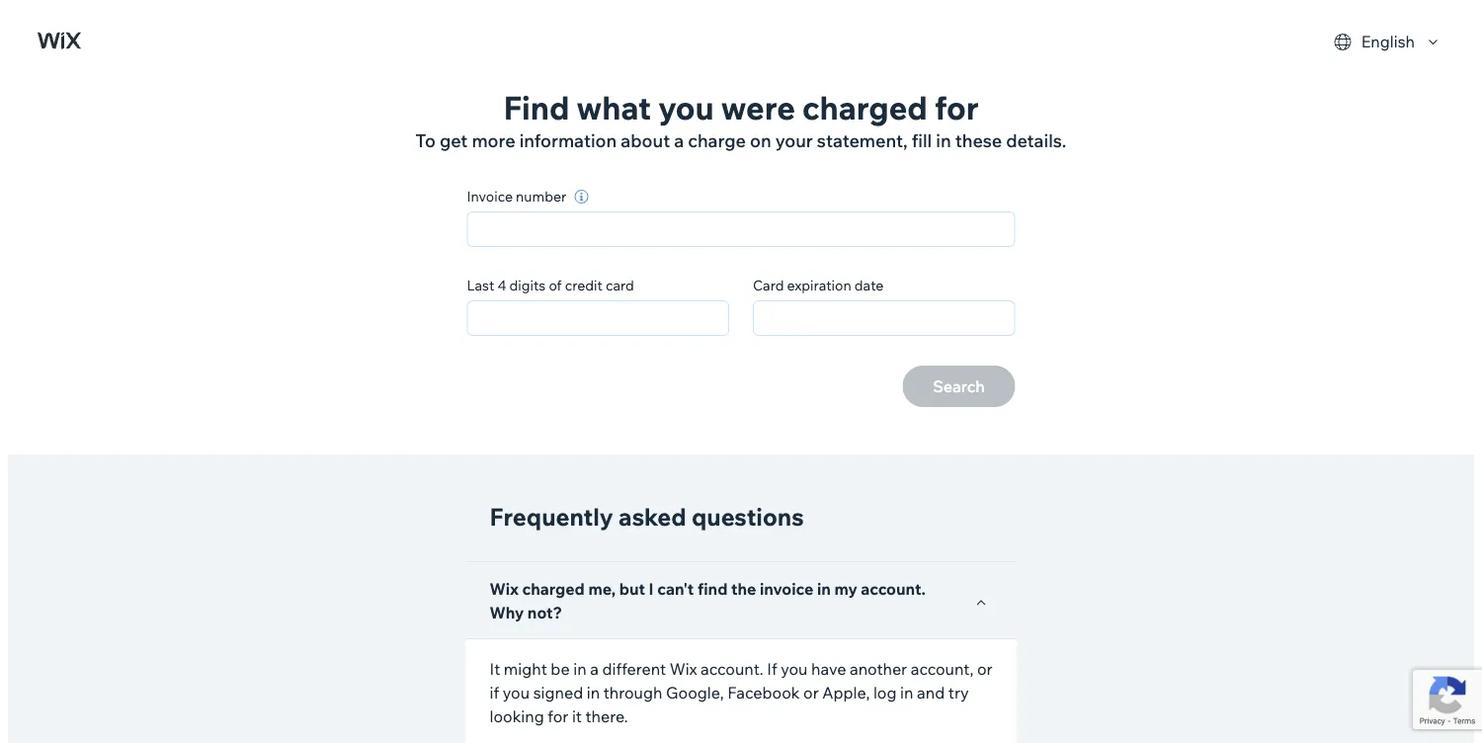 Task type: locate. For each thing, give the bounding box(es) containing it.
0 vertical spatial account.
[[861, 579, 926, 599]]

for up these
[[935, 87, 979, 127]]

or
[[977, 659, 993, 679], [803, 683, 819, 703]]

charged up not?
[[522, 579, 585, 599]]

0 horizontal spatial you
[[503, 683, 530, 703]]

english button
[[1332, 30, 1445, 53]]

english
[[1361, 32, 1415, 51]]

1 horizontal spatial or
[[977, 659, 993, 679]]

in up there.
[[587, 683, 600, 703]]

another
[[850, 659, 907, 679]]

try
[[948, 683, 969, 703]]

the
[[731, 579, 756, 599]]

in
[[936, 129, 951, 151], [817, 579, 831, 599], [573, 659, 587, 679], [587, 683, 600, 703], [900, 683, 913, 703]]

0 horizontal spatial wix
[[490, 579, 519, 599]]

0 vertical spatial you
[[658, 87, 714, 127]]

1 vertical spatial you
[[781, 659, 808, 679]]

charged up statement,
[[802, 87, 928, 127]]

card
[[606, 277, 634, 294]]

a right about at left
[[674, 129, 684, 151]]

frequently asked questions
[[490, 502, 804, 532]]

in right be
[[573, 659, 587, 679]]

for
[[935, 87, 979, 127], [548, 706, 568, 726]]

charged
[[802, 87, 928, 127], [522, 579, 585, 599]]

you
[[658, 87, 714, 127], [781, 659, 808, 679], [503, 683, 530, 703]]

credit
[[565, 277, 602, 294]]

date
[[854, 277, 884, 294]]

frequently
[[490, 502, 613, 532]]

card
[[753, 277, 784, 294]]

1 horizontal spatial you
[[658, 87, 714, 127]]

0 horizontal spatial a
[[590, 659, 599, 679]]

find
[[503, 87, 569, 127]]

account. right my
[[861, 579, 926, 599]]

0 vertical spatial for
[[935, 87, 979, 127]]

1 vertical spatial or
[[803, 683, 819, 703]]

1 vertical spatial charged
[[522, 579, 585, 599]]

a
[[674, 129, 684, 151], [590, 659, 599, 679]]

1 vertical spatial a
[[590, 659, 599, 679]]

wix up the google,
[[670, 659, 697, 679]]

in right fill
[[936, 129, 951, 151]]

signed
[[533, 683, 583, 703]]

looking
[[490, 706, 544, 726]]

0 vertical spatial a
[[674, 129, 684, 151]]

charged inside wix charged me, but i can't find the invoice in my account. why not?
[[522, 579, 585, 599]]

in left my
[[817, 579, 831, 599]]

statement,
[[817, 129, 908, 151]]

details.
[[1006, 129, 1067, 151]]

1 vertical spatial wix
[[670, 659, 697, 679]]

get
[[440, 129, 468, 151]]

me,
[[588, 579, 616, 599]]

account. up facebook
[[701, 659, 763, 679]]

a right be
[[590, 659, 599, 679]]

wix
[[490, 579, 519, 599], [670, 659, 697, 679]]

invoice number
[[467, 188, 566, 205]]

0 horizontal spatial charged
[[522, 579, 585, 599]]

about
[[621, 129, 670, 151]]

None field
[[474, 212, 1008, 246], [474, 301, 722, 335], [760, 301, 1008, 335], [474, 212, 1008, 246], [474, 301, 722, 335], [760, 301, 1008, 335]]

card expiration date
[[753, 277, 884, 294]]

not?
[[527, 603, 562, 622]]

1 vertical spatial for
[[548, 706, 568, 726]]

0 vertical spatial wix
[[490, 579, 519, 599]]

for left it
[[548, 706, 568, 726]]

wix charged me, but i can't find the invoice in my account. why not?
[[490, 579, 926, 622]]

account.
[[861, 579, 926, 599], [701, 659, 763, 679]]

0 horizontal spatial account.
[[701, 659, 763, 679]]

0 horizontal spatial or
[[803, 683, 819, 703]]

search
[[933, 376, 985, 396]]

google,
[[666, 683, 724, 703]]

2 horizontal spatial you
[[781, 659, 808, 679]]

my
[[834, 579, 857, 599]]

log
[[873, 683, 897, 703]]

1 horizontal spatial account.
[[861, 579, 926, 599]]

1 horizontal spatial a
[[674, 129, 684, 151]]

or right account,
[[977, 659, 993, 679]]

but
[[619, 579, 645, 599]]

asked
[[619, 502, 686, 532]]

it
[[572, 706, 582, 726]]

i
[[649, 579, 654, 599]]

have
[[811, 659, 846, 679]]

1 horizontal spatial wix
[[670, 659, 697, 679]]

last
[[467, 277, 494, 294]]

charge
[[688, 129, 746, 151]]

wix up why
[[490, 579, 519, 599]]

0 vertical spatial charged
[[802, 87, 928, 127]]

or down have
[[803, 683, 819, 703]]

last 4 digits of credit card
[[467, 277, 634, 294]]

can't
[[657, 579, 694, 599]]

1 horizontal spatial charged
[[802, 87, 928, 127]]

0 horizontal spatial for
[[548, 706, 568, 726]]

1 vertical spatial account.
[[701, 659, 763, 679]]

and
[[917, 683, 945, 703]]

1 horizontal spatial for
[[935, 87, 979, 127]]



Task type: describe. For each thing, give the bounding box(es) containing it.
it might be in a different wix account. if you have another account, or if you signed in through google, facebook or apple, log in and try looking for it there.
[[490, 659, 993, 726]]

expiration
[[787, 277, 851, 294]]

4
[[497, 277, 506, 294]]

in right log
[[900, 683, 913, 703]]

invoice
[[760, 579, 813, 599]]

charged inside find what you were charged for to get more information about a charge on your statement, fill in these details.
[[802, 87, 928, 127]]

number
[[516, 188, 566, 205]]

these
[[955, 129, 1002, 151]]

it
[[490, 659, 500, 679]]

on
[[750, 129, 771, 151]]

2 vertical spatial you
[[503, 683, 530, 703]]

for inside it might be in a different wix account. if you have another account, or if you signed in through google, facebook or apple, log in and try looking for it there.
[[548, 706, 568, 726]]

there.
[[585, 706, 628, 726]]

information
[[519, 129, 617, 151]]

a inside it might be in a different wix account. if you have another account, or if you signed in through google, facebook or apple, log in and try looking for it there.
[[590, 659, 599, 679]]

search button
[[903, 366, 1015, 407]]

if
[[767, 659, 777, 679]]

in inside wix charged me, but i can't find the invoice in my account. why not?
[[817, 579, 831, 599]]

find
[[697, 579, 728, 599]]

facebook
[[727, 683, 800, 703]]

digits
[[509, 277, 546, 294]]

account. inside it might be in a different wix account. if you have another account, or if you signed in through google, facebook or apple, log in and try looking for it there.
[[701, 659, 763, 679]]

through
[[603, 683, 662, 703]]

for inside find what you were charged for to get more information about a charge on your statement, fill in these details.
[[935, 87, 979, 127]]

apple,
[[822, 683, 870, 703]]

if
[[490, 683, 499, 703]]

you inside find what you were charged for to get more information about a charge on your statement, fill in these details.
[[658, 87, 714, 127]]

of
[[549, 277, 562, 294]]

find what you were charged for to get more information about a charge on your statement, fill in these details.
[[416, 87, 1067, 151]]

wix inside it might be in a different wix account. if you have another account, or if you signed in through google, facebook or apple, log in and try looking for it there.
[[670, 659, 697, 679]]

account. inside wix charged me, but i can't find the invoice in my account. why not?
[[861, 579, 926, 599]]

were
[[721, 87, 795, 127]]

your
[[775, 129, 813, 151]]

different
[[602, 659, 666, 679]]

in inside find what you were charged for to get more information about a charge on your statement, fill in these details.
[[936, 129, 951, 151]]

0 vertical spatial or
[[977, 659, 993, 679]]

questions
[[692, 502, 804, 532]]

be
[[551, 659, 570, 679]]

invoice
[[467, 188, 513, 205]]

account,
[[911, 659, 974, 679]]

might
[[504, 659, 547, 679]]

wix inside wix charged me, but i can't find the invoice in my account. why not?
[[490, 579, 519, 599]]

why
[[490, 603, 524, 622]]

what
[[577, 87, 651, 127]]

a inside find what you were charged for to get more information about a charge on your statement, fill in these details.
[[674, 129, 684, 151]]

to
[[416, 129, 436, 151]]

fill
[[912, 129, 932, 151]]

more
[[472, 129, 515, 151]]



Task type: vqa. For each thing, say whether or not it's contained in the screenshot.
the bottommost account.
yes



